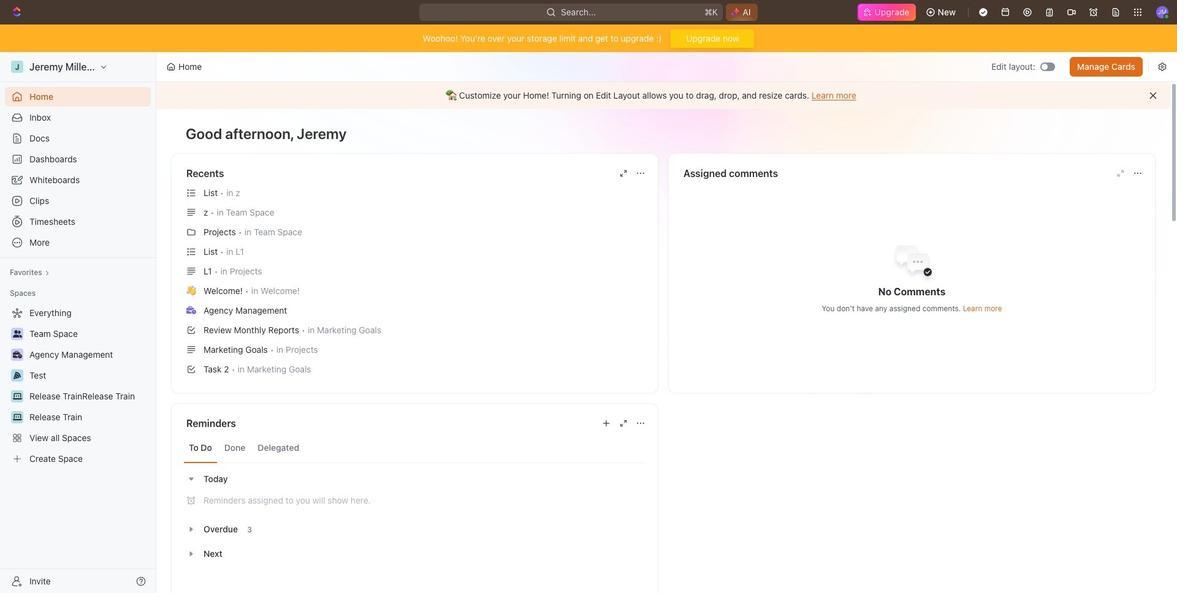 Task type: locate. For each thing, give the bounding box(es) containing it.
user group image
[[13, 331, 22, 338]]

1 vertical spatial laptop code image
[[13, 414, 22, 421]]

tree
[[5, 304, 151, 469]]

tree inside sidebar navigation
[[5, 304, 151, 469]]

alert
[[156, 82, 1171, 109]]

tab list
[[184, 434, 646, 464]]

laptop code image
[[13, 393, 22, 401], [13, 414, 22, 421]]

business time image
[[186, 307, 196, 314]]

0 vertical spatial laptop code image
[[13, 393, 22, 401]]



Task type: describe. For each thing, give the bounding box(es) containing it.
business time image
[[13, 351, 22, 359]]

pizza slice image
[[13, 372, 21, 380]]

1 laptop code image from the top
[[13, 393, 22, 401]]

sidebar navigation
[[0, 52, 159, 594]]

2 laptop code image from the top
[[13, 414, 22, 421]]

jeremy miller's workspace, , element
[[11, 61, 23, 73]]



Task type: vqa. For each thing, say whether or not it's contained in the screenshot.
Tree in the Sidebar navigation
yes



